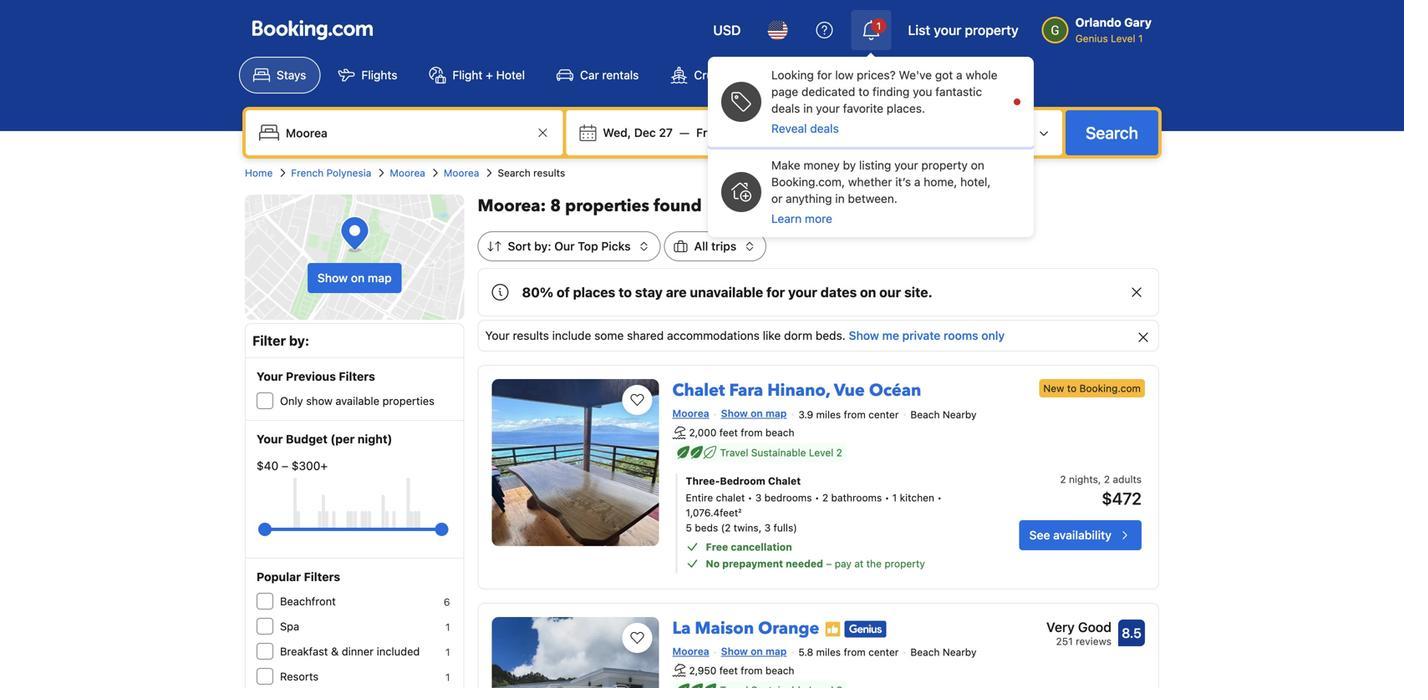 Task type: locate. For each thing, give the bounding box(es) containing it.
flight
[[453, 68, 483, 82]]

0 vertical spatial level
[[1111, 33, 1135, 44]]

car
[[580, 68, 599, 82]]

looking
[[771, 68, 814, 82]]

property up home,
[[921, 158, 968, 172]]

needed
[[786, 558, 823, 570]]

properties
[[565, 195, 649, 218], [382, 395, 434, 407]]

french polynesia link
[[291, 165, 371, 181]]

from down la maison orange
[[741, 665, 763, 677]]

airport taxis
[[904, 68, 970, 82]]

2 down 'three-bedroom chalet' link on the bottom
[[822, 492, 828, 504]]

nearby for 3.9 miles from center
[[943, 409, 977, 421]]

0 vertical spatial center
[[868, 409, 899, 421]]

1 horizontal spatial moorea link
[[444, 165, 479, 181]]

1 beach from the top
[[765, 427, 794, 439]]

1 vertical spatial beach nearby
[[910, 647, 977, 659]]

0 vertical spatial to
[[858, 85, 869, 99]]

1 horizontal spatial to
[[858, 85, 869, 99]]

to
[[858, 85, 869, 99], [619, 285, 632, 300], [1067, 383, 1077, 394]]

1 vertical spatial beach
[[910, 647, 940, 659]]

your left include
[[485, 329, 510, 343]]

your inside make money by listing your property on booking.com, whether it's a home, hotel, or anything in between. learn more
[[894, 158, 918, 172]]

results up 8
[[533, 167, 565, 179]]

in right anything
[[835, 192, 845, 206]]

0 horizontal spatial search
[[498, 167, 530, 179]]

on inside button
[[351, 271, 365, 285]]

– right $40
[[282, 459, 288, 473]]

home
[[245, 167, 273, 179]]

by: left our
[[534, 239, 551, 253]]

0 horizontal spatial dec
[[634, 126, 656, 140]]

shared
[[627, 329, 664, 343]]

1 vertical spatial feet
[[719, 665, 738, 677]]

1 nearby from the top
[[943, 409, 977, 421]]

got
[[935, 68, 953, 82]]

a inside make money by listing your property on booking.com, whether it's a home, hotel, or anything in between. learn more
[[914, 175, 921, 189]]

beach nearby for 5.8 miles from center
[[910, 647, 977, 659]]

entire chalet • 3 bedrooms • 2 bathrooms • 1 kitchen • 1,076.4feet² 5 beds (2 twins, 3 fulls)
[[686, 492, 942, 534]]

all trips button
[[664, 232, 767, 262]]

private
[[902, 329, 941, 343]]

1 horizontal spatial in
[[835, 192, 845, 206]]

center
[[868, 409, 899, 421], [868, 647, 899, 659]]

your for your budget (per night)
[[257, 433, 283, 446]]

1 vertical spatial 3
[[764, 522, 771, 534]]

feet for 2,950
[[719, 665, 738, 677]]

french
[[291, 167, 324, 179]]

0 horizontal spatial to
[[619, 285, 632, 300]]

miles for 5.8
[[816, 647, 841, 659]]

0 vertical spatial a
[[956, 68, 962, 82]]

property up whole
[[965, 22, 1019, 38]]

to up favorite
[[858, 85, 869, 99]]

some
[[594, 329, 624, 343]]

flight + hotel link
[[415, 57, 539, 94]]

1 horizontal spatial chalet
[[768, 475, 801, 487]]

0 vertical spatial results
[[533, 167, 565, 179]]

0 vertical spatial feet
[[719, 427, 738, 439]]

to left stay
[[619, 285, 632, 300]]

1 horizontal spatial by:
[[534, 239, 551, 253]]

0 vertical spatial miles
[[816, 409, 841, 421]]

2 moorea link from the left
[[444, 165, 479, 181]]

0 horizontal spatial moorea link
[[390, 165, 425, 181]]

a inside looking for low prices? we've got a whole page dedicated to finding you fantastic deals in your favorite places. reveal deals
[[956, 68, 962, 82]]

we've
[[899, 68, 932, 82]]

your up it's
[[894, 158, 918, 172]]

beach nearby for 3.9 miles from center
[[910, 409, 977, 421]]

places
[[573, 285, 615, 300]]

1 horizontal spatial a
[[956, 68, 962, 82]]

beach for 3.9 miles from center
[[910, 409, 940, 421]]

1 vertical spatial miles
[[816, 647, 841, 659]]

1 horizontal spatial 3
[[764, 522, 771, 534]]

2 center from the top
[[868, 647, 899, 659]]

genius discounts available at this property. image
[[845, 621, 886, 638], [845, 621, 886, 638]]

your for your previous filters
[[257, 370, 283, 384]]

are
[[666, 285, 687, 300]]

0 vertical spatial filters
[[339, 370, 375, 384]]

booking.com image
[[252, 20, 373, 40]]

property
[[965, 22, 1019, 38], [921, 158, 968, 172], [884, 558, 925, 570]]

for up like
[[766, 285, 785, 300]]

results left include
[[513, 329, 549, 343]]

beach nearby
[[910, 409, 977, 421], [910, 647, 977, 659]]

1 vertical spatial results
[[513, 329, 549, 343]]

2,000 feet from beach
[[689, 427, 794, 439]]

from right 5.8
[[844, 647, 866, 659]]

0 horizontal spatial in
[[803, 102, 813, 115]]

1 inside entire chalet • 3 bedrooms • 2 bathrooms • 1 kitchen • 1,076.4feet² 5 beds (2 twins, 3 fulls)
[[892, 492, 897, 504]]

1 inside orlando gary genius level 1
[[1138, 33, 1143, 44]]

0 vertical spatial in
[[803, 102, 813, 115]]

1 vertical spatial your
[[257, 370, 283, 384]]

miles right 5.8
[[816, 647, 841, 659]]

1 horizontal spatial dec
[[717, 126, 739, 140]]

in down dedicated
[[803, 102, 813, 115]]

map
[[368, 271, 392, 285], [765, 408, 787, 420], [765, 646, 787, 658]]

map inside button
[[368, 271, 392, 285]]

2 vertical spatial your
[[257, 433, 283, 446]]

1 horizontal spatial for
[[817, 68, 832, 82]]

0 horizontal spatial 3
[[755, 492, 762, 504]]

center down "océan"
[[868, 409, 899, 421]]

2 beach from the top
[[910, 647, 940, 659]]

1 vertical spatial in
[[835, 192, 845, 206]]

1 vertical spatial nearby
[[943, 647, 977, 659]]

finding
[[872, 85, 910, 99]]

1 miles from the top
[[816, 409, 841, 421]]

2 feet from the top
[[719, 665, 738, 677]]

0 horizontal spatial for
[[766, 285, 785, 300]]

1 vertical spatial map
[[765, 408, 787, 420]]

1 beach nearby from the top
[[910, 409, 977, 421]]

to right new
[[1067, 383, 1077, 394]]

show on map inside button
[[317, 271, 392, 285]]

cancellation
[[731, 541, 792, 553]]

beach for 5.8 miles from center
[[910, 647, 940, 659]]

4 • from the left
[[937, 492, 942, 504]]

usd
[[713, 22, 741, 38]]

or
[[771, 192, 783, 206]]

a right got
[[956, 68, 962, 82]]

1 vertical spatial level
[[809, 447, 833, 459]]

new to booking.com
[[1043, 383, 1141, 394]]

1 horizontal spatial level
[[1111, 33, 1135, 44]]

properties up the picks
[[565, 195, 649, 218]]

level down gary
[[1111, 33, 1135, 44]]

3.9 miles from center
[[798, 409, 899, 421]]

your left dates
[[788, 285, 817, 300]]

1 center from the top
[[868, 409, 899, 421]]

1 vertical spatial show on map
[[721, 408, 787, 420]]

0 vertical spatial nearby
[[943, 409, 977, 421]]

search button
[[1066, 110, 1158, 155]]

by: for sort
[[534, 239, 551, 253]]

1 vertical spatial search
[[498, 167, 530, 179]]

2 nearby from the top
[[943, 647, 977, 659]]

deals right reveal
[[810, 122, 839, 135]]

nearby
[[943, 409, 977, 421], [943, 647, 977, 659]]

3
[[755, 492, 762, 504], [764, 522, 771, 534]]

this property is part of our preferred partner program. it's committed to providing excellent service and good value. it'll pay us a higher commission if you make a booking. image
[[824, 621, 841, 638], [824, 621, 841, 638]]

travel sustainable level 2
[[720, 447, 842, 459]]

pay
[[835, 558, 852, 570]]

2 beach nearby from the top
[[910, 647, 977, 659]]

moorea up the 2,950
[[672, 646, 709, 658]]

list your property
[[908, 22, 1019, 38]]

level up 'three-bedroom chalet' link on the bottom
[[809, 447, 833, 459]]

0 vertical spatial for
[[817, 68, 832, 82]]

moorea link down where are you going? field
[[390, 165, 425, 181]]

miles right "3.9"
[[816, 409, 841, 421]]

maison
[[695, 617, 754, 640]]

search inside button
[[1086, 123, 1138, 142]]

see availability link
[[1019, 521, 1142, 551]]

by: right filter
[[289, 333, 309, 349]]

accommodations
[[667, 329, 760, 343]]

0 horizontal spatial a
[[914, 175, 921, 189]]

chalet fara hinano, vue océan
[[672, 379, 921, 402]]

good
[[1078, 620, 1112, 635]]

1 vertical spatial center
[[868, 647, 899, 659]]

0 vertical spatial map
[[368, 271, 392, 285]]

3 left the fulls)
[[764, 522, 771, 534]]

0 vertical spatial search
[[1086, 123, 1138, 142]]

your down dedicated
[[816, 102, 840, 115]]

your right list
[[934, 22, 961, 38]]

filters
[[339, 370, 375, 384], [304, 570, 340, 584]]

dec left the 27
[[634, 126, 656, 140]]

beach down "orange" at the bottom of page
[[765, 665, 794, 677]]

2 beach from the top
[[765, 665, 794, 677]]

fulls)
[[774, 522, 797, 534]]

your
[[934, 22, 961, 38], [816, 102, 840, 115], [894, 158, 918, 172], [788, 285, 817, 300]]

miles for 3.9
[[816, 409, 841, 421]]

beach up travel sustainable level 2 at the right bottom of the page
[[765, 427, 794, 439]]

0 vertical spatial your
[[485, 329, 510, 343]]

top
[[578, 239, 598, 253]]

– left pay
[[826, 558, 832, 570]]

2 dec from the left
[[717, 126, 739, 140]]

1 vertical spatial beach
[[765, 665, 794, 677]]

deals down 'page'
[[771, 102, 800, 115]]

2 left nights
[[1060, 474, 1066, 485]]

property right the
[[884, 558, 925, 570]]

2 vertical spatial to
[[1067, 383, 1077, 394]]

your budget (per night)
[[257, 433, 392, 446]]

0 vertical spatial by:
[[534, 239, 551, 253]]

• right kitchen
[[937, 492, 942, 504]]

your inside 'link'
[[934, 22, 961, 38]]

free cancellation
[[706, 541, 792, 553]]

filters up only show available properties
[[339, 370, 375, 384]]

site.
[[904, 285, 933, 300]]

1 vertical spatial by:
[[289, 333, 309, 349]]

beds.
[[816, 329, 846, 343]]

scored 8.5 element
[[1118, 620, 1145, 647]]

by: for filter
[[289, 333, 309, 349]]

filters up beachfront
[[304, 570, 340, 584]]

• down 'three-bedroom chalet' link on the bottom
[[815, 492, 819, 504]]

0 vertical spatial property
[[965, 22, 1019, 38]]

0 horizontal spatial by:
[[289, 333, 309, 349]]

from for 3.9
[[844, 409, 866, 421]]

0 vertical spatial beach
[[910, 409, 940, 421]]

from down vue
[[844, 409, 866, 421]]

1 beach from the top
[[910, 409, 940, 421]]

1 horizontal spatial search
[[1086, 123, 1138, 142]]

2 vertical spatial map
[[765, 646, 787, 658]]

sort
[[508, 239, 531, 253]]

in for between.
[[835, 192, 845, 206]]

0 horizontal spatial properties
[[382, 395, 434, 407]]

feet right the 2,950
[[719, 665, 738, 677]]

usd button
[[703, 10, 751, 50]]

show on map
[[317, 271, 392, 285], [721, 408, 787, 420], [721, 646, 787, 658]]

0 vertical spatial –
[[282, 459, 288, 473]]

5
[[686, 522, 692, 534]]

chalet up 2,000
[[672, 379, 725, 402]]

from up travel
[[741, 427, 763, 439]]

for up dedicated
[[817, 68, 832, 82]]

1 horizontal spatial deals
[[810, 122, 839, 135]]

moorea:
[[478, 195, 546, 218]]

a right it's
[[914, 175, 921, 189]]

2 inside entire chalet • 3 bedrooms • 2 bathrooms • 1 kitchen • 1,076.4feet² 5 beds (2 twins, 3 fulls)
[[822, 492, 828, 504]]

3.9
[[798, 409, 813, 421]]

from for 5.8
[[844, 647, 866, 659]]

6
[[444, 597, 450, 608]]

trips
[[711, 239, 736, 253]]

free
[[706, 541, 728, 553]]

0 vertical spatial beach
[[765, 427, 794, 439]]

• down three-bedroom chalet
[[748, 492, 752, 504]]

make money by listing your property on booking.com, whether it's a home, hotel, or anything in between. learn more
[[771, 158, 991, 226]]

show inside button
[[317, 271, 348, 285]]

2 miles from the top
[[816, 647, 841, 659]]

in inside looking for low prices? we've got a whole page dedicated to finding you fantastic deals in your favorite places. reveal deals
[[803, 102, 813, 115]]

deals
[[771, 102, 800, 115], [810, 122, 839, 135]]

moorea link up moorea:
[[444, 165, 479, 181]]

show
[[317, 271, 348, 285], [849, 329, 879, 343], [721, 408, 748, 420], [721, 646, 748, 658]]

properties up the night) on the bottom left of the page
[[382, 395, 434, 407]]

0 horizontal spatial chalet
[[672, 379, 725, 402]]

booking.com
[[1079, 383, 1141, 394]]

chalet up bedrooms on the bottom
[[768, 475, 801, 487]]

2 right ,
[[1104, 474, 1110, 485]]

0 horizontal spatial level
[[809, 447, 833, 459]]

• left kitchen
[[885, 492, 889, 504]]

–
[[282, 459, 288, 473], [826, 558, 832, 570]]

1
[[876, 20, 881, 32], [1138, 33, 1143, 44], [892, 492, 897, 504], [445, 622, 450, 633], [445, 647, 450, 659], [445, 672, 450, 684]]

2 nights , 2 adults $472
[[1060, 474, 1142, 508]]

2 vertical spatial show on map
[[721, 646, 787, 658]]

feet up travel
[[719, 427, 738, 439]]

between.
[[848, 192, 897, 206]]

beach down "océan"
[[910, 409, 940, 421]]

group
[[265, 516, 442, 543]]

home link
[[245, 165, 273, 181]]

1 button
[[851, 10, 891, 50]]

1 feet from the top
[[719, 427, 738, 439]]

your up only
[[257, 370, 283, 384]]

1 vertical spatial deals
[[810, 122, 839, 135]]

travel
[[720, 447, 748, 459]]

0 vertical spatial chalet
[[672, 379, 725, 402]]

in inside make money by listing your property on booking.com, whether it's a home, hotel, or anything in between. learn more
[[835, 192, 845, 206]]

bedrooms
[[764, 492, 812, 504]]

0 vertical spatial show on map
[[317, 271, 392, 285]]

our
[[554, 239, 575, 253]]

chalet
[[716, 492, 745, 504]]

1 inside dropdown button
[[876, 20, 881, 32]]

1 vertical spatial a
[[914, 175, 921, 189]]

center for 3.9 miles from center
[[868, 409, 899, 421]]

3 down three-bedroom chalet
[[755, 492, 762, 504]]

0 vertical spatial beach nearby
[[910, 409, 977, 421]]

dec left 29
[[717, 126, 739, 140]]

show on map for 2,950
[[721, 646, 787, 658]]

1 horizontal spatial –
[[826, 558, 832, 570]]

beach right 5.8 miles from center
[[910, 647, 940, 659]]

0 horizontal spatial deals
[[771, 102, 800, 115]]

your up $40
[[257, 433, 283, 446]]

no prepayment needed – pay at the property
[[706, 558, 925, 570]]

feet
[[719, 427, 738, 439], [719, 665, 738, 677]]

center right 5.8
[[868, 647, 899, 659]]

1 horizontal spatial properties
[[565, 195, 649, 218]]

nearby for 5.8 miles from center
[[943, 647, 977, 659]]

0 horizontal spatial –
[[282, 459, 288, 473]]

your inside looking for low prices? we've got a whole page dedicated to finding you fantastic deals in your favorite places. reveal deals
[[816, 102, 840, 115]]

1 vertical spatial to
[[619, 285, 632, 300]]

1 vertical spatial property
[[921, 158, 968, 172]]

twins,
[[734, 522, 762, 534]]

2 horizontal spatial to
[[1067, 383, 1077, 394]]

1 moorea link from the left
[[390, 165, 425, 181]]



Task type: vqa. For each thing, say whether or not it's contained in the screenshot.
the right Search
yes



Task type: describe. For each thing, give the bounding box(es) containing it.
search results
[[498, 167, 565, 179]]

taxis
[[945, 68, 970, 82]]

nights
[[1069, 474, 1098, 485]]

learn
[[771, 212, 802, 226]]

orlando gary genius level 1
[[1075, 15, 1152, 44]]

0 vertical spatial 3
[[755, 492, 762, 504]]

center for 5.8 miles from center
[[868, 647, 899, 659]]

in for your
[[803, 102, 813, 115]]

your account menu orlando gary genius level 1 element
[[1042, 8, 1158, 46]]

anything
[[786, 192, 832, 206]]

beach for 2,000 feet from beach
[[765, 427, 794, 439]]

all trips
[[694, 239, 736, 253]]

places.
[[887, 102, 925, 115]]

2 • from the left
[[815, 492, 819, 504]]

Where are you going? field
[[279, 118, 533, 148]]

only
[[981, 329, 1005, 343]]

rooms
[[944, 329, 978, 343]]

airport
[[904, 68, 942, 82]]

breakfast
[[280, 646, 328, 658]]

page
[[771, 85, 798, 99]]

la
[[672, 617, 691, 640]]

1 vertical spatial properties
[[382, 395, 434, 407]]

found
[[654, 195, 702, 218]]

+
[[486, 68, 493, 82]]

attractions link
[[752, 57, 863, 94]]

map for 2,000 feet from beach
[[765, 408, 787, 420]]

car rentals
[[580, 68, 639, 82]]

car rentals link
[[542, 57, 653, 94]]

fri, dec 29 button
[[690, 118, 763, 148]]

adults
[[1113, 474, 1142, 485]]

0 vertical spatial properties
[[565, 195, 649, 218]]

$40
[[257, 459, 278, 473]]

1 vertical spatial for
[[766, 285, 785, 300]]

dorm
[[784, 329, 812, 343]]

moorea down where are you going? field
[[390, 167, 425, 179]]

1 dec from the left
[[634, 126, 656, 140]]

$300+
[[291, 459, 328, 473]]

2,950
[[689, 665, 717, 677]]

like
[[763, 329, 781, 343]]

popular
[[257, 570, 301, 584]]

beach for 2,950 feet from beach
[[765, 665, 794, 677]]

,
[[1098, 474, 1101, 485]]

1 vertical spatial filters
[[304, 570, 340, 584]]

$472
[[1102, 489, 1142, 508]]

you
[[913, 85, 932, 99]]

new
[[1043, 383, 1064, 394]]

—
[[679, 126, 690, 140]]

at
[[854, 558, 864, 570]]

moorea up moorea:
[[444, 167, 479, 179]]

flights link
[[324, 57, 412, 94]]

moorea up 2,000
[[672, 408, 709, 420]]

property inside 'link'
[[965, 22, 1019, 38]]

show on map for 2,000
[[721, 408, 787, 420]]

1 vertical spatial –
[[826, 558, 832, 570]]

fri,
[[696, 126, 714, 140]]

search results updated. moorea: 8 properties found. element
[[478, 195, 1159, 218]]

2 up 'three-bedroom chalet' link on the bottom
[[836, 447, 842, 459]]

your results include some shared accommodations like dorm beds. show me private rooms only
[[485, 329, 1005, 343]]

resorts
[[280, 671, 319, 683]]

show on map button
[[307, 263, 402, 293]]

29
[[742, 126, 756, 140]]

very good element
[[1046, 617, 1112, 638]]

0 vertical spatial deals
[[771, 102, 800, 115]]

chalet fara hinano, vue océan image
[[492, 379, 659, 547]]

availability
[[1053, 528, 1112, 542]]

gary
[[1124, 15, 1152, 29]]

our
[[879, 285, 901, 300]]

3 • from the left
[[885, 492, 889, 504]]

included
[[377, 646, 420, 658]]

from for 2,000
[[741, 427, 763, 439]]

stays link
[[239, 57, 320, 94]]

search for search results
[[498, 167, 530, 179]]

reveal
[[771, 122, 807, 135]]

no
[[706, 558, 720, 570]]

property inside make money by listing your property on booking.com, whether it's a home, hotel, or anything in between. learn more
[[921, 158, 968, 172]]

80% of places to stay are unavailable for your dates on our site.
[[522, 285, 933, 300]]

hinano,
[[767, 379, 830, 402]]

2 vertical spatial property
[[884, 558, 925, 570]]

results for your
[[513, 329, 549, 343]]

unavailable
[[690, 285, 763, 300]]

on inside make money by listing your property on booking.com, whether it's a home, hotel, or anything in between. learn more
[[971, 158, 984, 172]]

more
[[805, 212, 832, 226]]

previous
[[286, 370, 336, 384]]

vue
[[834, 379, 865, 402]]

1 vertical spatial chalet
[[768, 475, 801, 487]]

spa
[[280, 621, 299, 633]]

flight + hotel
[[453, 68, 525, 82]]

dates
[[820, 285, 857, 300]]

map for 2,950 feet from beach
[[765, 646, 787, 658]]

kitchen
[[900, 492, 934, 504]]

level inside orlando gary genius level 1
[[1111, 33, 1135, 44]]

chalet fara hinano, vue océan link
[[672, 373, 921, 402]]

251
[[1056, 636, 1073, 648]]

popular filters
[[257, 570, 340, 584]]

night)
[[358, 433, 392, 446]]

fantastic
[[935, 85, 982, 99]]

(2
[[721, 522, 731, 534]]

favorite
[[843, 102, 883, 115]]

stays
[[277, 68, 306, 82]]

search for search
[[1086, 123, 1138, 142]]

polynesia
[[326, 167, 371, 179]]

1 • from the left
[[748, 492, 752, 504]]

results for search
[[533, 167, 565, 179]]

wed, dec 27 button
[[596, 118, 679, 148]]

filter
[[252, 333, 286, 349]]

feet for 2,000
[[719, 427, 738, 439]]

from for 2,950
[[741, 665, 763, 677]]

5.8
[[798, 647, 813, 659]]

three-bedroom chalet link
[[686, 474, 968, 489]]

orange
[[758, 617, 819, 640]]

flights
[[361, 68, 397, 82]]

attractions
[[790, 68, 849, 82]]

show me private rooms only link
[[849, 329, 1005, 343]]

the
[[866, 558, 882, 570]]

entire
[[686, 492, 713, 504]]

your for your results include some shared accommodations like dorm beds. show me private rooms only
[[485, 329, 510, 343]]

to inside looking for low prices? we've got a whole page dedicated to finding you fantastic deals in your favorite places. reveal deals
[[858, 85, 869, 99]]

for inside looking for low prices? we've got a whole page dedicated to finding you fantastic deals in your favorite places. reveal deals
[[817, 68, 832, 82]]

list your property link
[[898, 10, 1029, 50]]

hotel,
[[960, 175, 991, 189]]

dinner
[[342, 646, 374, 658]]

rentals
[[602, 68, 639, 82]]



